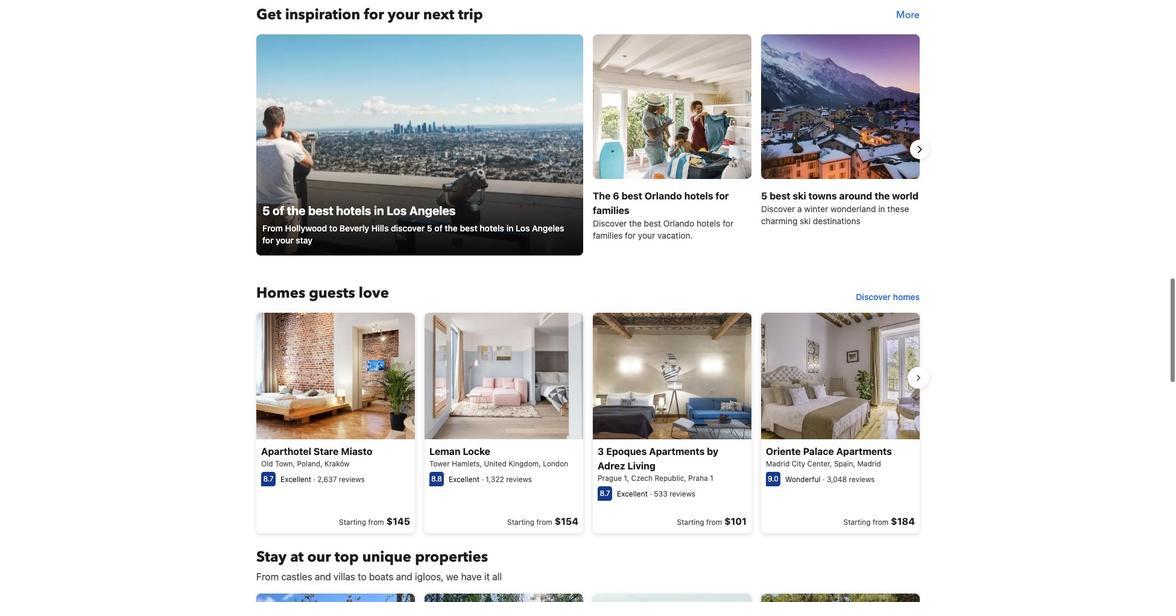 Task type: describe. For each thing, give the bounding box(es) containing it.
castles
[[281, 572, 312, 583]]

inspiration
[[285, 5, 360, 25]]

starting from $145
[[339, 517, 410, 528]]

these
[[888, 204, 909, 214]]

5 of the best hotels in los angeles from hollywood to beverly hills discover 5 of the best hotels in los angeles for your stay
[[262, 204, 564, 246]]

reviews for living
[[670, 490, 696, 499]]

discover homes link
[[852, 287, 925, 308]]

2 families from the top
[[593, 230, 623, 241]]

the 6 best orlando hotels for families image
[[593, 34, 752, 179]]

1 vertical spatial orlando
[[664, 218, 695, 229]]

1,
[[624, 474, 629, 483]]

$145
[[387, 517, 410, 528]]

vacation.
[[658, 230, 693, 241]]

homes
[[893, 292, 920, 302]]

from for $101
[[706, 518, 722, 528]]

1 horizontal spatial in
[[507, 223, 514, 233]]

more
[[897, 8, 920, 22]]

· for kingdom,
[[482, 476, 484, 485]]

excellent · 1,322 reviews
[[449, 476, 532, 485]]

top
[[335, 548, 359, 568]]

5 for 5 of the best hotels in los angeles
[[262, 204, 270, 218]]

epoques
[[606, 447, 647, 458]]

love
[[359, 284, 389, 303]]

oriente palace apartments madrid city center, spain, madrid
[[766, 447, 892, 469]]

starting for $145
[[339, 518, 366, 528]]

next image
[[913, 142, 927, 157]]

stay at our top unique properties from castles and villas to boats and igloos, we have it all
[[256, 548, 502, 583]]

stay
[[256, 548, 287, 568]]

starting for $101
[[677, 518, 704, 528]]

kraków
[[325, 460, 350, 469]]

starting from $184
[[844, 517, 915, 528]]

properties
[[415, 548, 488, 568]]

0 vertical spatial orlando
[[645, 191, 682, 201]]

aparthotel
[[261, 447, 311, 458]]

533
[[654, 490, 668, 499]]

3
[[598, 447, 604, 458]]

excellent for town,
[[281, 476, 311, 485]]

united
[[484, 460, 507, 469]]

the
[[593, 191, 611, 201]]

stay
[[296, 235, 313, 246]]

1 vertical spatial of
[[435, 223, 443, 233]]

2,637
[[318, 476, 337, 485]]

at
[[290, 548, 304, 568]]

2 horizontal spatial discover
[[856, 292, 891, 302]]

beverly
[[340, 223, 369, 233]]

oriente
[[766, 447, 801, 458]]

charming
[[761, 216, 798, 226]]

next
[[423, 5, 455, 25]]

0 horizontal spatial of
[[273, 204, 284, 218]]

the inside 5 best ski towns around the world discover a winter wonderland in these charming ski destinations
[[875, 191, 890, 201]]

excellent for united
[[449, 476, 480, 485]]

excellent · 2,637 reviews
[[281, 476, 365, 485]]

adrez
[[598, 461, 625, 472]]

9.0 element
[[766, 473, 781, 487]]

8.7 element for town,
[[261, 473, 276, 487]]

guests
[[309, 284, 355, 303]]

miasto
[[341, 447, 373, 458]]

homes
[[256, 284, 305, 303]]

wonderful element
[[786, 476, 821, 485]]

winter
[[805, 204, 829, 214]]

1 and from the left
[[315, 572, 331, 583]]

the 6 best orlando hotels for families discover the best orlando hotels for families for your vacation.
[[593, 191, 734, 241]]

1,322
[[486, 476, 504, 485]]

2 madrid from the left
[[858, 460, 881, 469]]

all
[[492, 572, 502, 583]]

old
[[261, 460, 273, 469]]

$101
[[725, 517, 747, 528]]

8.8 element
[[430, 473, 444, 487]]

region containing aparthotel stare miasto
[[247, 308, 930, 539]]

poland,
[[297, 460, 323, 469]]

republic,
[[655, 474, 687, 483]]

homes guests love
[[256, 284, 389, 303]]

discover homes
[[856, 292, 920, 302]]

reviews for center,
[[849, 476, 875, 485]]

2 and from the left
[[396, 572, 413, 583]]

london
[[543, 460, 569, 469]]

by
[[707, 447, 719, 458]]

world
[[893, 191, 919, 201]]

8.7 element for adrez
[[598, 487, 612, 502]]

czech
[[631, 474, 653, 483]]

it
[[484, 572, 490, 583]]

igloos,
[[415, 572, 444, 583]]

your inside 5 of the best hotels in los angeles from hollywood to beverly hills discover 5 of the best hotels in los angeles for your stay
[[276, 235, 294, 246]]

reviews for poland,
[[339, 476, 365, 485]]

8.7 for town,
[[263, 475, 274, 484]]

hollywood
[[285, 223, 327, 233]]

leman
[[430, 447, 461, 458]]

from inside stay at our top unique properties from castles and villas to boats and igloos, we have it all
[[256, 572, 279, 583]]

living
[[628, 461, 656, 472]]

our
[[307, 548, 331, 568]]

unique
[[362, 548, 412, 568]]

5 best ski towns around the world discover a winter wonderland in these charming ski destinations
[[761, 191, 919, 226]]

excellent element for town,
[[281, 476, 311, 485]]

aparthotel stare miasto old town, poland, kraków
[[261, 447, 373, 469]]

from for $154
[[537, 518, 552, 528]]

$184
[[891, 517, 915, 528]]

get
[[256, 5, 282, 25]]

· for poland,
[[313, 476, 316, 485]]

discover for 6
[[593, 218, 627, 229]]

excellent element for adrez
[[617, 490, 648, 499]]

· for living
[[650, 490, 652, 499]]

around
[[840, 191, 873, 201]]

from for $145
[[368, 518, 384, 528]]

9.0
[[768, 475, 779, 484]]

0 horizontal spatial los
[[387, 204, 407, 218]]

villas
[[334, 572, 355, 583]]



Task type: locate. For each thing, give the bounding box(es) containing it.
2 from from the left
[[537, 518, 552, 528]]

from left $154 in the left bottom of the page
[[537, 518, 552, 528]]

apartments inside the oriente palace apartments madrid city center, spain, madrid
[[837, 447, 892, 458]]

1 vertical spatial los
[[516, 223, 530, 233]]

2 horizontal spatial excellent
[[617, 490, 648, 499]]

3 from from the left
[[706, 518, 722, 528]]

8.7 down old
[[263, 475, 274, 484]]

0 horizontal spatial discover
[[593, 218, 627, 229]]

1 horizontal spatial madrid
[[858, 460, 881, 469]]

to for unique
[[358, 572, 367, 583]]

wonderful · 3,048 reviews
[[786, 476, 875, 485]]

families down the
[[593, 230, 623, 241]]

1 vertical spatial to
[[358, 572, 367, 583]]

1 horizontal spatial angeles
[[532, 223, 564, 233]]

leman locke tower hamlets, united kingdom, london
[[430, 447, 569, 469]]

1 from from the left
[[368, 518, 384, 528]]

0 horizontal spatial apartments
[[649, 447, 705, 458]]

8.7 element
[[261, 473, 276, 487], [598, 487, 612, 502]]

starting inside starting from $154
[[507, 518, 535, 528]]

in inside 5 best ski towns around the world discover a winter wonderland in these charming ski destinations
[[879, 204, 886, 214]]

1 horizontal spatial discover
[[761, 204, 795, 214]]

have
[[461, 572, 482, 583]]

to inside 5 of the best hotels in los angeles from hollywood to beverly hills discover 5 of the best hotels in los angeles for your stay
[[329, 223, 337, 233]]

0 vertical spatial from
[[262, 223, 283, 233]]

a
[[798, 204, 802, 214]]

boats
[[369, 572, 394, 583]]

8.7
[[263, 475, 274, 484], [600, 489, 610, 499]]

0 vertical spatial ski
[[793, 191, 806, 201]]

1 horizontal spatial of
[[435, 223, 443, 233]]

excellent
[[281, 476, 311, 485], [449, 476, 480, 485], [617, 490, 648, 499]]

0 horizontal spatial madrid
[[766, 460, 790, 469]]

region
[[247, 308, 930, 539]]

2 vertical spatial 5
[[427, 223, 432, 233]]

3 epoques apartments by adrez living prague 1, czech republic, praha 1
[[598, 447, 719, 483]]

and right boats
[[396, 572, 413, 583]]

families down 6
[[593, 205, 630, 216]]

madrid right spain,
[[858, 460, 881, 469]]

2 horizontal spatial your
[[638, 230, 655, 241]]

0 vertical spatial discover
[[761, 204, 795, 214]]

from inside starting from $145
[[368, 518, 384, 528]]

to for hotels
[[329, 223, 337, 233]]

2 starting from the left
[[507, 518, 535, 528]]

0 horizontal spatial 8.7 element
[[261, 473, 276, 487]]

excellent element down "1,"
[[617, 490, 648, 499]]

4 from from the left
[[873, 518, 889, 528]]

1 horizontal spatial to
[[358, 572, 367, 583]]

reviews down kingdom,
[[506, 476, 532, 485]]

0 horizontal spatial and
[[315, 572, 331, 583]]

reviews down kraków
[[339, 476, 365, 485]]

locke
[[463, 447, 491, 458]]

from inside starting from $101
[[706, 518, 722, 528]]

0 vertical spatial angeles
[[410, 204, 456, 218]]

get inspiration for your next trip
[[256, 5, 483, 25]]

to inside stay at our top unique properties from castles and villas to boats and igloos, we have it all
[[358, 572, 367, 583]]

starting
[[339, 518, 366, 528], [507, 518, 535, 528], [677, 518, 704, 528], [844, 518, 871, 528]]

kingdom,
[[509, 460, 541, 469]]

madrid
[[766, 460, 790, 469], [858, 460, 881, 469]]

0 vertical spatial of
[[273, 204, 284, 218]]

discover inside 5 best ski towns around the world discover a winter wonderland in these charming ski destinations
[[761, 204, 795, 214]]

reviews for kingdom,
[[506, 476, 532, 485]]

1 vertical spatial 5
[[262, 204, 270, 218]]

3,048
[[827, 476, 847, 485]]

ski down a
[[800, 216, 811, 226]]

starting for $184
[[844, 518, 871, 528]]

starting down excellent · 533 reviews
[[677, 518, 704, 528]]

0 horizontal spatial excellent
[[281, 476, 311, 485]]

from for $184
[[873, 518, 889, 528]]

1 madrid from the left
[[766, 460, 790, 469]]

1 vertical spatial families
[[593, 230, 623, 241]]

apartments up republic, at the right bottom
[[649, 447, 705, 458]]

to
[[329, 223, 337, 233], [358, 572, 367, 583]]

starting from $154
[[507, 517, 579, 528]]

0 vertical spatial families
[[593, 205, 630, 216]]

excellent element down town,
[[281, 476, 311, 485]]

· left 2,637
[[313, 476, 316, 485]]

tower
[[430, 460, 450, 469]]

trip
[[458, 5, 483, 25]]

8.7 for adrez
[[600, 489, 610, 499]]

5 inside 5 best ski towns around the world discover a winter wonderland in these charming ski destinations
[[761, 191, 768, 201]]

2 horizontal spatial in
[[879, 204, 886, 214]]

8.7 element down prague
[[598, 487, 612, 502]]

· left 1,322
[[482, 476, 484, 485]]

reviews
[[339, 476, 365, 485], [506, 476, 532, 485], [849, 476, 875, 485], [670, 490, 696, 499]]

stare
[[314, 447, 339, 458]]

hotels
[[685, 191, 714, 201], [336, 204, 371, 218], [697, 218, 721, 229], [480, 223, 504, 233]]

your
[[388, 5, 420, 25], [638, 230, 655, 241], [276, 235, 294, 246]]

the
[[875, 191, 890, 201], [287, 204, 306, 218], [629, 218, 642, 229], [445, 223, 458, 233]]

wonderful
[[786, 476, 821, 485]]

$154
[[555, 517, 579, 528]]

5 for 5 best ski towns around the world
[[761, 191, 768, 201]]

spain,
[[834, 460, 856, 469]]

destinations
[[813, 216, 861, 226]]

hamlets,
[[452, 460, 482, 469]]

palace
[[803, 447, 834, 458]]

0 vertical spatial 8.7
[[263, 475, 274, 484]]

0 vertical spatial to
[[329, 223, 337, 233]]

discover inside the 6 best orlando hotels for families discover the best orlando hotels for families for your vacation.
[[593, 218, 627, 229]]

0 horizontal spatial your
[[276, 235, 294, 246]]

discover
[[761, 204, 795, 214], [593, 218, 627, 229], [856, 292, 891, 302]]

your left next
[[388, 5, 420, 25]]

apartments inside 3 epoques apartments by adrez living prague 1, czech republic, praha 1
[[649, 447, 705, 458]]

from left $184
[[873, 518, 889, 528]]

to right villas
[[358, 572, 367, 583]]

1 families from the top
[[593, 205, 630, 216]]

8.7 element down old
[[261, 473, 276, 487]]

to left beverly
[[329, 223, 337, 233]]

1 apartments from the left
[[649, 447, 705, 458]]

1 horizontal spatial and
[[396, 572, 413, 583]]

best
[[622, 191, 643, 201], [770, 191, 791, 201], [308, 204, 333, 218], [644, 218, 661, 229], [460, 223, 478, 233]]

reviews down republic, at the right bottom
[[670, 490, 696, 499]]

0 horizontal spatial 8.7
[[263, 475, 274, 484]]

from left $101
[[706, 518, 722, 528]]

hills
[[372, 223, 389, 233]]

from left $145
[[368, 518, 384, 528]]

and
[[315, 572, 331, 583], [396, 572, 413, 583]]

from
[[368, 518, 384, 528], [537, 518, 552, 528], [706, 518, 722, 528], [873, 518, 889, 528]]

towns
[[809, 191, 837, 201]]

from inside starting from $184
[[873, 518, 889, 528]]

excellent for adrez
[[617, 490, 648, 499]]

starting for $154
[[507, 518, 535, 528]]

5
[[761, 191, 768, 201], [262, 204, 270, 218], [427, 223, 432, 233]]

your inside the 6 best orlando hotels for families discover the best orlando hotels for families for your vacation.
[[638, 230, 655, 241]]

starting left $154 in the left bottom of the page
[[507, 518, 535, 528]]

· left 533
[[650, 490, 652, 499]]

0 vertical spatial los
[[387, 204, 407, 218]]

discover for best
[[761, 204, 795, 214]]

excellent down town,
[[281, 476, 311, 485]]

1 starting from the left
[[339, 518, 366, 528]]

0 horizontal spatial excellent element
[[281, 476, 311, 485]]

5 of the best hotels in los angeles region
[[247, 34, 930, 265]]

apartments
[[649, 447, 705, 458], [837, 447, 892, 458]]

2 vertical spatial discover
[[856, 292, 891, 302]]

1 horizontal spatial los
[[516, 223, 530, 233]]

1
[[710, 474, 714, 483]]

2 horizontal spatial excellent element
[[617, 490, 648, 499]]

prague
[[598, 474, 622, 483]]

city
[[792, 460, 806, 469]]

2 horizontal spatial 5
[[761, 191, 768, 201]]

excellent down "1,"
[[617, 490, 648, 499]]

excellent element down hamlets, in the bottom left of the page
[[449, 476, 480, 485]]

center,
[[808, 460, 832, 469]]

1 horizontal spatial 8.7
[[600, 489, 610, 499]]

the inside the 6 best orlando hotels for families discover the best orlando hotels for families for your vacation.
[[629, 218, 642, 229]]

discover up charming
[[761, 204, 795, 214]]

of
[[273, 204, 284, 218], [435, 223, 443, 233]]

1 vertical spatial from
[[256, 572, 279, 583]]

madrid down oriente
[[766, 460, 790, 469]]

starting inside starting from $184
[[844, 518, 871, 528]]

2 apartments from the left
[[837, 447, 892, 458]]

apartments up spain,
[[837, 447, 892, 458]]

from inside starting from $154
[[537, 518, 552, 528]]

starting left $184
[[844, 518, 871, 528]]

·
[[313, 476, 316, 485], [482, 476, 484, 485], [823, 476, 825, 485], [650, 490, 652, 499]]

ski
[[793, 191, 806, 201], [800, 216, 811, 226]]

more link
[[897, 5, 920, 25]]

excellent · 533 reviews
[[617, 490, 696, 499]]

· left 3,048
[[823, 476, 825, 485]]

from left hollywood
[[262, 223, 283, 233]]

8.7 down prague
[[600, 489, 610, 499]]

your left the stay
[[276, 235, 294, 246]]

1 horizontal spatial excellent
[[449, 476, 480, 485]]

0 vertical spatial 5
[[761, 191, 768, 201]]

starting inside starting from $145
[[339, 518, 366, 528]]

discover down 6
[[593, 218, 627, 229]]

1 vertical spatial discover
[[593, 218, 627, 229]]

1 horizontal spatial your
[[388, 5, 420, 25]]

8.8
[[431, 475, 442, 484]]

0 horizontal spatial 5
[[262, 204, 270, 218]]

0 horizontal spatial to
[[329, 223, 337, 233]]

reviews down spain,
[[849, 476, 875, 485]]

1 vertical spatial 8.7
[[600, 489, 610, 499]]

best inside 5 best ski towns around the world discover a winter wonderland in these charming ski destinations
[[770, 191, 791, 201]]

in
[[374, 204, 384, 218], [879, 204, 886, 214], [507, 223, 514, 233]]

excellent down hamlets, in the bottom left of the page
[[449, 476, 480, 485]]

1 horizontal spatial excellent element
[[449, 476, 480, 485]]

excellent element for united
[[449, 476, 480, 485]]

starting up top at the left of page
[[339, 518, 366, 528]]

1 vertical spatial ski
[[800, 216, 811, 226]]

starting from $101
[[677, 517, 747, 528]]

town,
[[275, 460, 295, 469]]

0 horizontal spatial angeles
[[410, 204, 456, 218]]

we
[[446, 572, 459, 583]]

3 starting from the left
[[677, 518, 704, 528]]

4 starting from the left
[[844, 518, 871, 528]]

1 horizontal spatial 5
[[427, 223, 432, 233]]

wonderland
[[831, 204, 876, 214]]

from
[[262, 223, 283, 233], [256, 572, 279, 583]]

1 vertical spatial angeles
[[532, 223, 564, 233]]

apartments for living
[[649, 447, 705, 458]]

from down the stay
[[256, 572, 279, 583]]

discover
[[391, 223, 425, 233]]

starting inside starting from $101
[[677, 518, 704, 528]]

your left vacation.
[[638, 230, 655, 241]]

excellent element
[[281, 476, 311, 485], [449, 476, 480, 485], [617, 490, 648, 499]]

1 horizontal spatial 8.7 element
[[598, 487, 612, 502]]

1 horizontal spatial apartments
[[837, 447, 892, 458]]

from inside 5 of the best hotels in los angeles from hollywood to beverly hills discover 5 of the best hotels in los angeles for your stay
[[262, 223, 283, 233]]

0 horizontal spatial in
[[374, 204, 384, 218]]

apartments for center,
[[837, 447, 892, 458]]

5 best ski towns around the world image
[[761, 34, 920, 179]]

6
[[613, 191, 620, 201]]

and down our at the left bottom
[[315, 572, 331, 583]]

ski up a
[[793, 191, 806, 201]]

praha
[[689, 474, 708, 483]]

for inside 5 of the best hotels in los angeles from hollywood to beverly hills discover 5 of the best hotels in los angeles for your stay
[[262, 235, 274, 246]]

· for center,
[[823, 476, 825, 485]]

discover left homes at the right of page
[[856, 292, 891, 302]]



Task type: vqa. For each thing, say whether or not it's contained in the screenshot.
Tower
yes



